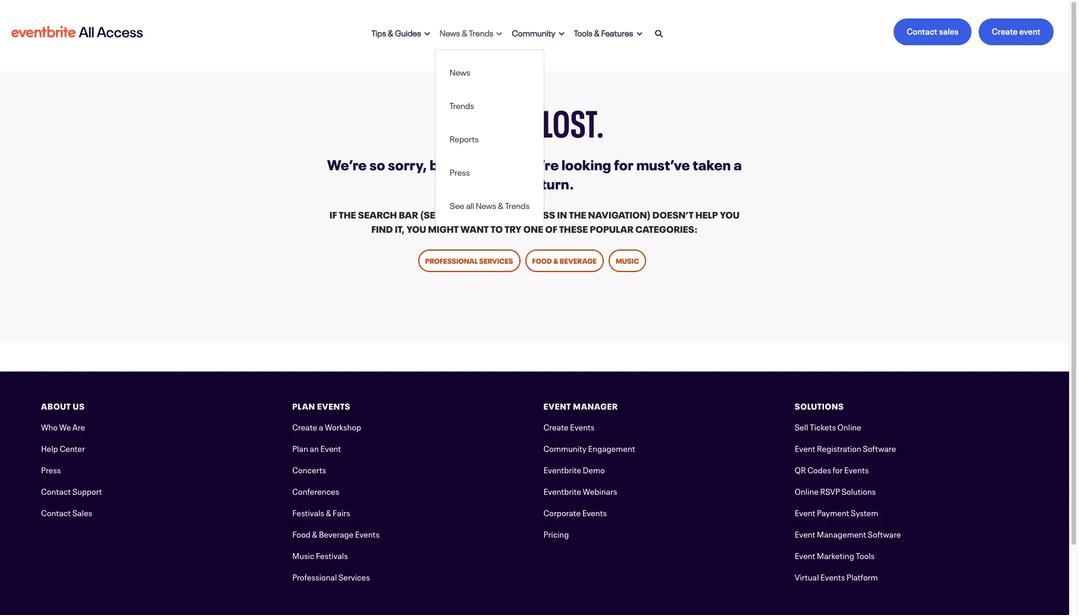 Task type: locate. For each thing, give the bounding box(es) containing it.
professional down music festivals
[[293, 570, 337, 582]]

news right all at top left
[[476, 199, 497, 210]]

arrow image
[[497, 32, 503, 36]]

we're so sorry, but the page you're looking for must've taken a wrong turn.
[[328, 153, 743, 193]]

1 horizontal spatial press
[[450, 165, 470, 177]]

events down the event registration software
[[845, 463, 870, 475]]

categories:
[[636, 221, 698, 235]]

& for beverage
[[554, 255, 559, 266]]

the right (see
[[443, 207, 460, 221]]

for right codes
[[833, 463, 843, 475]]

1 arrow image from the left
[[425, 32, 430, 36]]

trends up reports at the top left of page
[[450, 99, 475, 110]]

1 horizontal spatial food
[[533, 255, 552, 266]]

tips & guides
[[372, 26, 422, 38]]

tools up platform on the right bottom
[[856, 549, 875, 561]]

2 eventbrite from the top
[[544, 485, 582, 497]]

1 horizontal spatial you
[[721, 207, 740, 221]]

event management software
[[795, 528, 902, 540]]

we're inside we're so sorry, but the page you're looking for must've taken a wrong turn.
[[328, 153, 367, 174]]

arrow image for community
[[559, 32, 565, 36]]

0 vertical spatial press
[[450, 165, 470, 177]]

arrow image
[[425, 32, 430, 36], [559, 32, 565, 36], [637, 32, 643, 36]]

0 vertical spatial contact
[[908, 24, 938, 36]]

(see
[[421, 207, 441, 221]]

arrow image right guides
[[425, 32, 430, 36]]

event down sell
[[795, 442, 816, 454]]

plan
[[293, 400, 315, 411], [293, 442, 308, 454]]

1 vertical spatial plan
[[293, 442, 308, 454]]

0 horizontal spatial you
[[407, 221, 427, 235]]

1 vertical spatial food
[[293, 528, 311, 540]]

us
[[73, 400, 85, 411]]

event left management
[[795, 528, 816, 540]]

news for news
[[450, 65, 471, 77]]

online up event registration software link
[[838, 420, 862, 432]]

1 vertical spatial for
[[833, 463, 843, 475]]

we're up page
[[464, 92, 538, 147]]

software down system in the right of the page
[[869, 528, 902, 540]]

0 vertical spatial a
[[734, 153, 743, 174]]

food & beverage link
[[526, 250, 604, 272]]

event for event payment system
[[795, 506, 816, 518]]

corporate
[[544, 506, 581, 518]]

we're for we're lost.
[[464, 92, 538, 147]]

turn.
[[542, 172, 575, 193]]

community engagement
[[544, 442, 636, 454]]

0 horizontal spatial online
[[795, 485, 819, 497]]

0 horizontal spatial professional
[[293, 570, 337, 582]]

1 horizontal spatial press link
[[436, 160, 544, 182]]

sales
[[940, 24, 960, 36]]

bar
[[399, 207, 419, 221]]

0 vertical spatial community
[[512, 26, 556, 38]]

1 vertical spatial tools
[[856, 549, 875, 561]]

eventbrite up the 'eventbrite webinars'
[[544, 463, 582, 475]]

contact
[[908, 24, 938, 36], [41, 485, 71, 497], [41, 506, 71, 518]]

a down plan events
[[319, 420, 324, 432]]

2 plan from the top
[[293, 442, 308, 454]]

festivals up the 'professional services'
[[316, 549, 348, 561]]

0 vertical spatial plan
[[293, 400, 315, 411]]

in
[[558, 207, 568, 221]]

2 arrow image from the left
[[559, 32, 565, 36]]

1 vertical spatial a
[[319, 420, 324, 432]]

a right taken
[[734, 153, 743, 174]]

plan up the create a workshop
[[293, 400, 315, 411]]

must've
[[637, 153, 691, 174]]

event management software link
[[795, 528, 902, 540]]

0 vertical spatial software
[[864, 442, 897, 454]]

0 vertical spatial for
[[615, 153, 634, 174]]

an
[[310, 442, 319, 454]]

solutions up tickets
[[795, 400, 845, 411]]

eventbrite
[[544, 463, 582, 475], [544, 485, 582, 497]]

sell
[[795, 420, 809, 432]]

the right but at the top of the page
[[455, 153, 478, 174]]

tools & features link
[[570, 19, 648, 45]]

about
[[41, 400, 71, 411]]

contact sales link
[[895, 18, 973, 45]]

news down news & trends
[[450, 65, 471, 77]]

sell tickets online link
[[795, 420, 862, 432]]

events down event marketing tools on the right bottom of page
[[821, 570, 846, 582]]

events for create events
[[570, 420, 595, 432]]

concerts link
[[293, 463, 326, 475]]

0 horizontal spatial tools
[[575, 26, 593, 38]]

1 eventbrite from the top
[[544, 463, 582, 475]]

2 vertical spatial contact
[[41, 506, 71, 518]]

1 horizontal spatial we're
[[464, 92, 538, 147]]

press link down help
[[41, 463, 61, 475]]

we're
[[464, 92, 538, 147], [328, 153, 367, 174]]

for inside we're so sorry, but the page you're looking for must've taken a wrong turn.
[[615, 153, 634, 174]]

create
[[993, 24, 1019, 36], [293, 420, 318, 432], [544, 420, 569, 432]]

arrow image left tools & features
[[559, 32, 565, 36]]

plan left an
[[293, 442, 308, 454]]

arrow image for tips & guides
[[425, 32, 430, 36]]

virtual
[[795, 570, 820, 582]]

professional
[[426, 255, 478, 266], [293, 570, 337, 582]]

0 vertical spatial professional
[[426, 255, 478, 266]]

tips & guides link
[[367, 19, 435, 45]]

platform
[[847, 570, 879, 582]]

guides
[[395, 26, 422, 38]]

event up virtual
[[795, 549, 816, 561]]

arrow image inside tools & features link
[[637, 32, 643, 36]]

1 horizontal spatial music
[[616, 255, 640, 266]]

0 vertical spatial trends
[[470, 26, 494, 38]]

online
[[838, 420, 862, 432], [795, 485, 819, 497]]

0 vertical spatial music
[[616, 255, 640, 266]]

create for create events
[[544, 420, 569, 432]]

music up the 'professional services'
[[293, 549, 315, 561]]

create event link
[[980, 18, 1055, 45]]

events down event manager
[[570, 420, 595, 432]]

0 horizontal spatial arrow image
[[425, 32, 430, 36]]

news link
[[436, 60, 544, 82]]

news
[[440, 26, 461, 38], [450, 65, 471, 77], [476, 199, 497, 210]]

0 vertical spatial eventbrite
[[544, 463, 582, 475]]

trends link
[[436, 94, 544, 115]]

events for corporate events
[[583, 506, 607, 518]]

1 vertical spatial professional
[[293, 570, 337, 582]]

professional services link
[[418, 250, 521, 272]]

2 vertical spatial trends
[[506, 199, 530, 210]]

community right arrow icon
[[512, 26, 556, 38]]

create events
[[544, 420, 595, 432]]

1 plan from the top
[[293, 400, 315, 411]]

community engagement link
[[544, 442, 636, 454]]

try
[[505, 221, 522, 235]]

event marketing tools
[[795, 549, 875, 561]]

& for fairs
[[326, 506, 331, 518]]

registration
[[818, 442, 862, 454]]

festivals
[[293, 506, 325, 518], [316, 549, 348, 561]]

0 vertical spatial solutions
[[795, 400, 845, 411]]

solutions
[[795, 400, 845, 411], [842, 485, 877, 497]]

1 vertical spatial press
[[41, 463, 61, 475]]

0 vertical spatial we're
[[464, 92, 538, 147]]

0 horizontal spatial press link
[[41, 463, 61, 475]]

0 horizontal spatial music
[[293, 549, 315, 561]]

trends down wrong
[[506, 199, 530, 210]]

for right looking at the top right of page
[[615, 153, 634, 174]]

food & beverage events
[[293, 528, 380, 540]]

music link
[[609, 250, 647, 272]]

0 horizontal spatial we're
[[328, 153, 367, 174]]

community down create events link
[[544, 442, 587, 454]]

press link up see all news & trends
[[436, 160, 544, 182]]

arrow image inside tips & guides link
[[425, 32, 430, 36]]

you right the help
[[721, 207, 740, 221]]

press down help
[[41, 463, 61, 475]]

event left payment
[[795, 506, 816, 518]]

event manager
[[544, 400, 619, 411]]

are
[[73, 420, 85, 432]]

eventbrite webinars link
[[544, 485, 618, 497]]

codes
[[808, 463, 832, 475]]

corporate events link
[[544, 506, 607, 518]]

press
[[450, 165, 470, 177], [41, 463, 61, 475]]

food down one
[[533, 255, 552, 266]]

software for event registration software
[[864, 442, 897, 454]]

the
[[455, 153, 478, 174], [339, 207, 356, 221], [443, 207, 460, 221], [570, 207, 587, 221]]

event right an
[[321, 442, 341, 454]]

0 horizontal spatial a
[[319, 420, 324, 432]]

community for community
[[512, 26, 556, 38]]

event for event registration software
[[795, 442, 816, 454]]

page
[[480, 153, 514, 174]]

these
[[560, 221, 589, 235]]

1 vertical spatial software
[[869, 528, 902, 540]]

food up music festivals link
[[293, 528, 311, 540]]

event up create events
[[544, 400, 572, 411]]

manager
[[574, 400, 619, 411]]

0 vertical spatial food
[[533, 255, 552, 266]]

trends left arrow icon
[[470, 26, 494, 38]]

solutions up system in the right of the page
[[842, 485, 877, 497]]

2 horizontal spatial arrow image
[[637, 32, 643, 36]]

events up the create a workshop
[[317, 400, 351, 411]]

music for music
[[616, 255, 640, 266]]

1 horizontal spatial professional
[[426, 255, 478, 266]]

looking
[[562, 153, 612, 174]]

1 vertical spatial eventbrite
[[544, 485, 582, 497]]

0 horizontal spatial for
[[615, 153, 634, 174]]

1 vertical spatial news
[[450, 65, 471, 77]]

events
[[317, 400, 351, 411], [570, 420, 595, 432], [845, 463, 870, 475], [583, 506, 607, 518], [355, 528, 380, 540], [821, 570, 846, 582]]

food for food & beverage
[[533, 255, 552, 266]]

the right in
[[570, 207, 587, 221]]

0 vertical spatial online
[[838, 420, 862, 432]]

lost.
[[543, 92, 606, 147]]

1 horizontal spatial arrow image
[[559, 32, 565, 36]]

professional services
[[426, 255, 514, 266]]

food & beverage events link
[[293, 528, 380, 540]]

news & trends link
[[435, 19, 508, 45]]

eventbrite up corporate
[[544, 485, 582, 497]]

we're lost.
[[464, 92, 606, 147]]

wrong
[[495, 172, 539, 193]]

1 vertical spatial trends
[[450, 99, 475, 110]]

0 horizontal spatial create
[[293, 420, 318, 432]]

0 vertical spatial press link
[[436, 160, 544, 182]]

create down event manager
[[544, 420, 569, 432]]

events down the webinars
[[583, 506, 607, 518]]

0 horizontal spatial food
[[293, 528, 311, 540]]

press up see
[[450, 165, 470, 177]]

news for news & trends
[[440, 26, 461, 38]]

tools left the features
[[575, 26, 593, 38]]

music down popular
[[616, 255, 640, 266]]

1 vertical spatial contact
[[41, 485, 71, 497]]

a
[[734, 153, 743, 174], [319, 420, 324, 432]]

arrow image left search icon
[[637, 32, 643, 36]]

2 horizontal spatial create
[[993, 24, 1019, 36]]

1 vertical spatial we're
[[328, 153, 367, 174]]

online down qr
[[795, 485, 819, 497]]

create up an
[[293, 420, 318, 432]]

1 vertical spatial music
[[293, 549, 315, 561]]

marketing
[[818, 549, 855, 561]]

1 horizontal spatial create
[[544, 420, 569, 432]]

1 horizontal spatial for
[[833, 463, 843, 475]]

professional down might
[[426, 255, 478, 266]]

3 arrow image from the left
[[637, 32, 643, 36]]

eventbrite for eventbrite webinars
[[544, 485, 582, 497]]

0 vertical spatial news
[[440, 26, 461, 38]]

we're left so
[[328, 153, 367, 174]]

event for event marketing tools
[[795, 549, 816, 561]]

qr
[[795, 463, 807, 475]]

festivals down conferences
[[293, 506, 325, 518]]

pricing link
[[544, 528, 569, 540]]

0 horizontal spatial press
[[41, 463, 61, 475]]

1 horizontal spatial a
[[734, 153, 743, 174]]

you right it,
[[407, 221, 427, 235]]

1 vertical spatial community
[[544, 442, 587, 454]]

software right registration
[[864, 442, 897, 454]]

news right guides
[[440, 26, 461, 38]]

create left event at right
[[993, 24, 1019, 36]]

professional for professional services
[[293, 570, 337, 582]]

create for create event
[[993, 24, 1019, 36]]

arrow image inside community link
[[559, 32, 565, 36]]

&
[[388, 26, 394, 38], [462, 26, 468, 38], [595, 26, 600, 38], [498, 199, 504, 210], [554, 255, 559, 266], [326, 506, 331, 518], [312, 528, 318, 540]]



Task type: vqa. For each thing, say whether or not it's contained in the screenshot.
bottommost Software
yes



Task type: describe. For each thing, give the bounding box(es) containing it.
virtual events platform link
[[795, 570, 879, 582]]

eventbrite webinars
[[544, 485, 618, 497]]

about us
[[41, 400, 85, 411]]

event payment system
[[795, 506, 879, 518]]

search icon image
[[655, 30, 664, 38]]

news & trends
[[440, 26, 494, 38]]

plan an event
[[293, 442, 341, 454]]

0 vertical spatial festivals
[[293, 506, 325, 518]]

it,
[[395, 221, 405, 235]]

magnifying
[[462, 207, 523, 221]]

a inside we're so sorry, but the page you're looking for must've taken a wrong turn.
[[734, 153, 743, 174]]

demo
[[583, 463, 605, 475]]

events for plan events
[[317, 400, 351, 411]]

plan for plan events
[[293, 400, 315, 411]]

software for event management software
[[869, 528, 902, 540]]

if
[[330, 207, 337, 221]]

reports link
[[436, 127, 544, 149]]

contact for contact support
[[41, 485, 71, 497]]

contact support link
[[41, 485, 102, 497]]

event marketing tools link
[[795, 549, 875, 561]]

logo eventbrite image
[[10, 21, 145, 43]]

features
[[602, 26, 634, 38]]

popular
[[590, 221, 634, 235]]

1 vertical spatial online
[[795, 485, 819, 497]]

& for beverage
[[312, 528, 318, 540]]

event for event manager
[[544, 400, 572, 411]]

professional for professional services
[[426, 255, 478, 266]]

search
[[358, 207, 397, 221]]

plan for plan an event
[[293, 442, 308, 454]]

beverage
[[319, 528, 354, 540]]

contact sales
[[908, 24, 960, 36]]

webinars
[[583, 485, 618, 497]]

event for event management software
[[795, 528, 816, 540]]

professional services
[[293, 570, 370, 582]]

virtual events platform
[[795, 570, 879, 582]]

professional services link
[[293, 570, 370, 582]]

1 horizontal spatial tools
[[856, 549, 875, 561]]

music for music festivals
[[293, 549, 315, 561]]

eventbrite for eventbrite demo
[[544, 463, 582, 475]]

music festivals link
[[293, 549, 348, 561]]

1 horizontal spatial online
[[838, 420, 862, 432]]

of
[[546, 221, 558, 235]]

2 vertical spatial news
[[476, 199, 497, 210]]

& for trends
[[462, 26, 468, 38]]

eventbrite demo link
[[544, 463, 605, 475]]

press for the bottommost press link
[[41, 463, 61, 475]]

glass
[[525, 207, 556, 221]]

want
[[461, 221, 489, 235]]

help
[[41, 442, 58, 454]]

events for virtual events platform
[[821, 570, 846, 582]]

contact for contact sales
[[908, 24, 938, 36]]

we're for we're so sorry, but the page you're looking for must've taken a wrong turn.
[[328, 153, 367, 174]]

arrow image for tools & features
[[637, 32, 643, 36]]

1 vertical spatial festivals
[[316, 549, 348, 561]]

create a workshop link
[[293, 420, 361, 432]]

center
[[60, 442, 85, 454]]

create event
[[993, 24, 1041, 36]]

help center link
[[41, 442, 85, 454]]

we
[[59, 420, 71, 432]]

1 vertical spatial solutions
[[842, 485, 877, 497]]

to
[[491, 221, 503, 235]]

contact sales
[[41, 506, 92, 518]]

festivals & fairs link
[[293, 506, 350, 518]]

community for community engagement
[[544, 442, 587, 454]]

the inside we're so sorry, but the page you're looking for must've taken a wrong turn.
[[455, 153, 478, 174]]

event registration software
[[795, 442, 897, 454]]

sales
[[72, 506, 92, 518]]

help center
[[41, 442, 85, 454]]

online rsvp solutions link
[[795, 485, 877, 497]]

services
[[479, 255, 514, 266]]

contact for contact sales
[[41, 506, 71, 518]]

& for features
[[595, 26, 600, 38]]

all
[[466, 199, 475, 210]]

online rsvp solutions
[[795, 485, 877, 497]]

doesn't
[[653, 207, 694, 221]]

0 vertical spatial tools
[[575, 26, 593, 38]]

qr codes for events
[[795, 463, 870, 475]]

engagement
[[589, 442, 636, 454]]

press for rightmost press link
[[450, 165, 470, 177]]

taken
[[693, 153, 732, 174]]

1 vertical spatial press link
[[41, 463, 61, 475]]

qr codes for events link
[[795, 463, 870, 475]]

so
[[370, 153, 386, 174]]

tips
[[372, 26, 387, 38]]

& for guides
[[388, 26, 394, 38]]

might
[[428, 221, 459, 235]]

tools & features
[[575, 26, 634, 38]]

one
[[524, 221, 544, 235]]

find
[[372, 221, 393, 235]]

create for create a workshop
[[293, 420, 318, 432]]

contact sales link
[[41, 506, 92, 518]]

who
[[41, 420, 58, 432]]

see all news & trends
[[450, 199, 530, 210]]

management
[[818, 528, 867, 540]]

you're
[[517, 153, 559, 174]]

who we are
[[41, 420, 85, 432]]

sell tickets online
[[795, 420, 862, 432]]

tickets
[[810, 420, 837, 432]]

fairs
[[333, 506, 350, 518]]

conferences
[[293, 485, 340, 497]]

help
[[696, 207, 719, 221]]

payment
[[818, 506, 850, 518]]

sorry,
[[388, 153, 427, 174]]

if the search bar (see the magnifying glass in the navigation) doesn't help you find it, you might want to try one of these popular categories:
[[330, 207, 740, 235]]

the right if
[[339, 207, 356, 221]]

food for food & beverage events
[[293, 528, 311, 540]]

community link
[[508, 19, 570, 45]]

event registration software link
[[795, 442, 897, 454]]

plan events
[[293, 400, 351, 411]]

contact support
[[41, 485, 102, 497]]

navigation)
[[589, 207, 651, 221]]

festivals & fairs
[[293, 506, 350, 518]]

event
[[1020, 24, 1041, 36]]

events right beverage
[[355, 528, 380, 540]]



